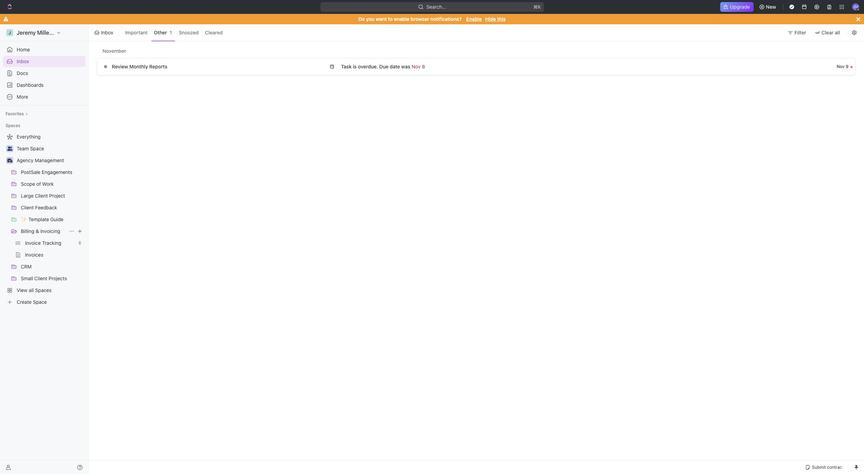 Task type: locate. For each thing, give the bounding box(es) containing it.
tab list containing important
[[121, 23, 227, 42]]

spaces down small client projects
[[35, 287, 52, 293]]

&
[[36, 228, 39, 234]]

1 vertical spatial spaces
[[35, 287, 52, 293]]

space inside 'team space' link
[[30, 146, 44, 152]]

⌘k
[[534, 4, 541, 10]]

client feedback
[[21, 205, 57, 211]]

client
[[35, 193, 48, 199], [21, 205, 34, 211], [34, 276, 47, 282]]

tree containing everything
[[3, 131, 86, 308]]

tree
[[3, 131, 86, 308]]

space up agency management
[[30, 146, 44, 152]]

inbox down the home
[[17, 58, 29, 64]]

important button
[[123, 27, 150, 38]]

client down large at the top of page
[[21, 205, 34, 211]]

all right view
[[29, 287, 34, 293]]

6
[[79, 241, 81, 246]]

tab list
[[121, 23, 227, 42]]

0 horizontal spatial spaces
[[6, 123, 20, 128]]

all inside tree
[[29, 287, 34, 293]]

all for view
[[29, 287, 34, 293]]

0 vertical spatial space
[[30, 146, 44, 152]]

scope
[[21, 181, 35, 187]]

guide
[[50, 217, 64, 222]]

business time image
[[7, 158, 12, 163]]

invoices
[[25, 252, 43, 258]]

jm button
[[851, 1, 862, 13]]

0 vertical spatial inbox
[[101, 30, 113, 35]]

crm link
[[21, 261, 84, 273]]

home link
[[3, 44, 86, 55]]

feedback
[[35, 205, 57, 211]]

management
[[35, 157, 64, 163]]

client up client feedback
[[35, 193, 48, 199]]

j
[[8, 30, 11, 35]]

inbox inside the sidebar navigation
[[17, 58, 29, 64]]

1 vertical spatial all
[[29, 287, 34, 293]]

team space
[[17, 146, 44, 152]]

cleared button
[[203, 27, 225, 38]]

space for create space
[[33, 299, 47, 305]]

space down view all spaces link
[[33, 299, 47, 305]]

more button
[[3, 91, 86, 103]]

crm
[[21, 264, 32, 270]]

1 vertical spatial inbox
[[17, 58, 29, 64]]

client for small
[[34, 276, 47, 282]]

create
[[17, 299, 32, 305]]

all
[[836, 30, 841, 35], [29, 287, 34, 293]]

all right clear
[[836, 30, 841, 35]]

other
[[154, 30, 167, 36]]

clear
[[822, 30, 834, 35]]

monthly
[[130, 64, 148, 70]]

miller's
[[37, 30, 56, 36]]

enable
[[394, 16, 410, 22]]

0 vertical spatial all
[[836, 30, 841, 35]]

favorites button
[[3, 110, 31, 118]]

new
[[767, 4, 777, 10]]

create space
[[17, 299, 47, 305]]

review monthly reports
[[112, 64, 167, 70]]

inbox up november
[[101, 30, 113, 35]]

unread image
[[851, 66, 853, 68]]

billing
[[21, 228, 34, 234]]

dashboards
[[17, 82, 44, 88]]

spaces
[[6, 123, 20, 128], [35, 287, 52, 293]]

docs link
[[3, 68, 86, 79]]

inbox link
[[3, 56, 86, 67]]

docs
[[17, 70, 28, 76]]

client up view all spaces link
[[34, 276, 47, 282]]

space inside create space link
[[33, 299, 47, 305]]

snoozed
[[179, 30, 199, 36]]

1 horizontal spatial all
[[836, 30, 841, 35]]

invoice
[[25, 240, 41, 246]]

you
[[366, 16, 375, 22]]

spaces down "favorites" at the left top
[[6, 123, 20, 128]]

1 vertical spatial space
[[33, 299, 47, 305]]

filter button
[[785, 27, 811, 38]]

hide
[[486, 16, 496, 22]]

jeremy miller's workspace
[[17, 30, 86, 36]]

other 1
[[154, 30, 172, 36]]

user group image
[[7, 147, 12, 151]]

billing & invoicing link
[[21, 226, 66, 237]]

postsale engagements
[[21, 169, 72, 175]]

0 vertical spatial client
[[35, 193, 48, 199]]

large client project link
[[21, 190, 84, 202]]

important
[[125, 30, 148, 36]]

2 vertical spatial client
[[34, 276, 47, 282]]

view all spaces
[[17, 287, 52, 293]]

clear all
[[822, 30, 841, 35]]

jeremy
[[17, 30, 36, 36]]

spaces inside view all spaces link
[[35, 287, 52, 293]]

upgrade link
[[721, 2, 754, 12]]

0 horizontal spatial all
[[29, 287, 34, 293]]

1 horizontal spatial spaces
[[35, 287, 52, 293]]

sidebar navigation
[[0, 24, 90, 474]]

projects
[[49, 276, 67, 282]]

tree inside the sidebar navigation
[[3, 131, 86, 308]]

upgrade
[[731, 4, 751, 10]]

do you want to enable browser notifications? enable hide this
[[359, 16, 506, 22]]

0 horizontal spatial inbox
[[17, 58, 29, 64]]

billing & invoicing
[[21, 228, 60, 234]]

all inside button
[[836, 30, 841, 35]]

invoice tracking
[[25, 240, 61, 246]]

want
[[376, 16, 387, 22]]



Task type: describe. For each thing, give the bounding box(es) containing it.
more
[[17, 94, 28, 100]]

create space link
[[3, 297, 84, 308]]

enable
[[467, 16, 482, 22]]

of
[[36, 181, 41, 187]]

project
[[49, 193, 65, 199]]

view all spaces link
[[3, 285, 84, 296]]

1 horizontal spatial inbox
[[101, 30, 113, 35]]

tracking
[[42, 240, 61, 246]]

large client project
[[21, 193, 65, 199]]

scope of work
[[21, 181, 54, 187]]

✨
[[21, 217, 27, 222]]

invoicing
[[40, 228, 60, 234]]

✨ template guide link
[[21, 214, 84, 225]]

postsale engagements link
[[21, 167, 84, 178]]

team
[[17, 146, 29, 152]]

nov
[[837, 64, 845, 69]]

invoices link
[[25, 250, 84, 261]]

to
[[388, 16, 393, 22]]

jeremy miller's workspace, , element
[[6, 29, 13, 36]]

template
[[28, 217, 49, 222]]

new button
[[757, 1, 781, 13]]

clear all button
[[812, 27, 845, 38]]

1 vertical spatial client
[[21, 205, 34, 211]]

review
[[112, 64, 128, 70]]

notifications?
[[431, 16, 462, 22]]

client feedback link
[[21, 202, 84, 213]]

team space link
[[17, 143, 84, 154]]

small
[[21, 276, 33, 282]]

agency management link
[[17, 155, 84, 166]]

0 vertical spatial spaces
[[6, 123, 20, 128]]

postsale
[[21, 169, 40, 175]]

scope of work link
[[21, 179, 84, 190]]

everything link
[[3, 131, 84, 143]]

browser
[[411, 16, 430, 22]]

jm
[[854, 5, 859, 9]]

reports
[[149, 64, 167, 70]]

cleared
[[205, 30, 223, 36]]

view
[[17, 287, 28, 293]]

this
[[498, 16, 506, 22]]

do
[[359, 16, 365, 22]]

favorites
[[6, 111, 24, 116]]

1
[[170, 30, 172, 35]]

agency management
[[17, 157, 64, 163]]

nov 9
[[837, 64, 849, 69]]

home
[[17, 47, 30, 52]]

workspace
[[57, 30, 86, 36]]

9
[[846, 64, 849, 69]]

all for clear
[[836, 30, 841, 35]]

work
[[42, 181, 54, 187]]

engagements
[[42, 169, 72, 175]]

search...
[[427, 4, 446, 10]]

dashboards link
[[3, 80, 86, 91]]

client for large
[[35, 193, 48, 199]]

agency
[[17, 157, 33, 163]]

✨ template guide
[[21, 217, 64, 222]]

small client projects
[[21, 276, 67, 282]]

november
[[103, 48, 126, 54]]

space for team space
[[30, 146, 44, 152]]

large
[[21, 193, 34, 199]]

invoice tracking link
[[25, 238, 76, 249]]

small client projects link
[[21, 273, 84, 284]]

everything
[[17, 134, 41, 140]]

filter
[[795, 30, 807, 35]]



Task type: vqa. For each thing, say whether or not it's contained in the screenshot.
column header
no



